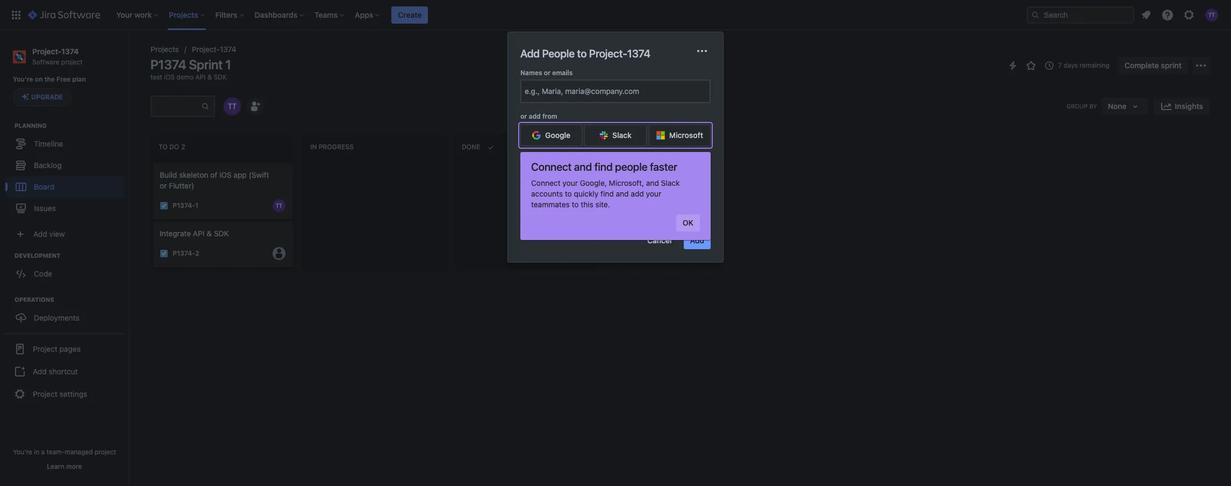 Task type: vqa. For each thing, say whether or not it's contained in the screenshot.
bottom You're
yes



Task type: describe. For each thing, give the bounding box(es) containing it.
0 horizontal spatial your
[[563, 179, 578, 188]]

pages
[[59, 345, 81, 354]]

0 vertical spatial add
[[529, 112, 541, 120]]

shortcut
[[49, 367, 78, 376]]

people
[[615, 161, 648, 173]]

projects link
[[151, 43, 179, 56]]

7 days remaining
[[1059, 61, 1110, 69]]

terry turtle image
[[224, 98, 241, 115]]

1 vertical spatial or
[[521, 112, 527, 120]]

project pages
[[33, 345, 81, 354]]

timeline link
[[5, 134, 124, 155]]

complete sprint button
[[1119, 57, 1189, 74]]

complete
[[1125, 61, 1160, 70]]

microsoft,
[[609, 179, 644, 188]]

projects
[[151, 45, 179, 54]]

more
[[66, 463, 82, 471]]

in progress
[[310, 143, 354, 151]]

is
[[546, 203, 551, 210]]

slack button
[[585, 125, 647, 146]]

development
[[15, 252, 60, 259]]

ios inside build skeleton of ios app (swift or flutter)
[[219, 170, 232, 180]]

you're for you're in a team-managed project
[[13, 449, 32, 457]]

site.
[[596, 200, 610, 209]]

upgrade
[[31, 93, 63, 101]]

protected
[[552, 203, 580, 210]]

integrate
[[160, 229, 191, 238]]

to
[[159, 143, 168, 151]]

this site is protected by recaptcha and the google privacy policy and terms of service apply.
[[521, 203, 710, 218]]

create column image
[[608, 137, 621, 150]]

insights image
[[1160, 100, 1173, 113]]

ios inside p1374 sprint 1 test ios demo api & sdk
[[164, 73, 175, 81]]

add for add
[[690, 236, 705, 245]]

plan
[[72, 75, 86, 83]]

p1374- for integrate
[[173, 250, 195, 258]]

create button
[[392, 6, 428, 23]]

project pages link
[[4, 338, 125, 362]]

or add from
[[521, 112, 558, 120]]

insights button
[[1154, 98, 1210, 115]]

slack inside connect and find people faster connect your google, microsoft, and slack accounts to quickly find and add your teammates to this site. ok
[[661, 179, 680, 188]]

skeleton
[[179, 170, 208, 180]]

2 connect from the top
[[531, 179, 561, 188]]

site
[[534, 203, 544, 210]]

from
[[543, 112, 558, 120]]

api inside p1374 sprint 1 test ios demo api & sdk
[[195, 73, 206, 81]]

learn
[[47, 463, 64, 471]]

sprint
[[1161, 61, 1182, 70]]

test
[[151, 73, 162, 81]]

primary element
[[6, 0, 1027, 30]]

group by
[[1067, 103, 1098, 110]]

create banner
[[0, 0, 1232, 30]]

a
[[41, 449, 45, 457]]

deployments link
[[5, 308, 124, 329]]

0 vertical spatial to
[[577, 47, 587, 60]]

to do element
[[159, 143, 187, 151]]

1 vertical spatial to
[[565, 189, 572, 198]]

1 vertical spatial find
[[601, 189, 614, 198]]

group containing project pages
[[4, 334, 125, 410]]

do
[[169, 143, 179, 151]]

to do
[[159, 143, 179, 151]]

deployments
[[34, 314, 80, 323]]

names or emails
[[521, 69, 573, 77]]

2
[[195, 250, 199, 258]]

insights
[[1175, 102, 1204, 111]]

p1374
[[151, 57, 186, 72]]

planning
[[15, 122, 47, 129]]

2 sdk from the top
[[214, 229, 229, 238]]

1 vertical spatial api
[[193, 229, 205, 238]]

ok button
[[677, 215, 700, 232]]

settings
[[59, 390, 87, 399]]

integrate api & sdk
[[160, 229, 229, 238]]

complete sprint
[[1125, 61, 1182, 70]]

assignee: terry turtle image
[[273, 199, 286, 212]]

sprint
[[189, 57, 223, 72]]

add people image
[[248, 100, 261, 113]]

issues
[[34, 204, 56, 213]]

planning group
[[5, 122, 129, 223]]

cancel
[[648, 236, 672, 245]]

code
[[34, 269, 52, 279]]

p1374-2
[[173, 250, 199, 258]]

build skeleton of ios app (swift or flutter)
[[160, 170, 269, 190]]

project for project settings
[[33, 390, 57, 399]]

test ios demo api & sdk element
[[151, 73, 227, 82]]

learn more
[[47, 463, 82, 471]]

project-1374
[[192, 45, 236, 54]]

0 horizontal spatial the
[[44, 75, 55, 83]]

build
[[160, 170, 177, 180]]

add button
[[684, 232, 711, 249]]

the inside 'this site is protected by recaptcha and the google privacy policy and terms of service apply.'
[[638, 203, 647, 210]]

unassigned image
[[273, 247, 286, 260]]

operations group
[[5, 296, 129, 333]]

group
[[1067, 103, 1088, 110]]

done
[[462, 143, 481, 151]]

star p1374 board image
[[1025, 59, 1038, 72]]

1 horizontal spatial project
[[95, 449, 116, 457]]

role
[[521, 157, 534, 165]]

project-1374 link
[[192, 43, 236, 56]]

terms
[[533, 211, 550, 218]]

of inside 'this site is protected by recaptcha and the google privacy policy and terms of service apply.'
[[552, 211, 557, 218]]



Task type: locate. For each thing, give the bounding box(es) containing it.
7
[[1059, 61, 1062, 69]]

team-
[[47, 449, 65, 457]]

this
[[521, 203, 533, 210]]

7 days remaining image
[[1044, 59, 1057, 72]]

1 you're from the top
[[13, 75, 33, 83]]

terms of service link
[[533, 211, 580, 218]]

1374 down create "banner"
[[627, 47, 651, 60]]

p1374- right task icon
[[173, 250, 195, 258]]

recaptcha
[[590, 203, 624, 210]]

create
[[398, 10, 422, 19]]

1 vertical spatial slack
[[661, 179, 680, 188]]

policy
[[693, 203, 710, 210]]

add shortcut button
[[4, 362, 125, 383]]

0 horizontal spatial ios
[[164, 73, 175, 81]]

1 horizontal spatial ios
[[219, 170, 232, 180]]

add left shortcut
[[33, 367, 47, 376]]

in
[[310, 143, 317, 151]]

your
[[563, 179, 578, 188], [646, 189, 662, 198]]

1 vertical spatial of
[[552, 211, 557, 218]]

of down teammates
[[552, 211, 557, 218]]

project settings
[[33, 390, 87, 399]]

to up service
[[572, 200, 579, 209]]

1 horizontal spatial or
[[521, 112, 527, 120]]

api up 2
[[193, 229, 205, 238]]

api down sprint
[[195, 73, 206, 81]]

connect and find people faster connect your google, microsoft, and slack accounts to quickly find and add your teammates to this site. ok
[[531, 161, 694, 228]]

accounts
[[531, 189, 563, 198]]

flutter)
[[169, 181, 194, 190]]

1 vertical spatial p1374-
[[173, 250, 195, 258]]

1 vertical spatial the
[[638, 203, 647, 210]]

p1374-2 link
[[173, 249, 199, 258]]

0 horizontal spatial 1
[[195, 202, 198, 210]]

1 horizontal spatial google
[[649, 203, 669, 210]]

1 vertical spatial sdk
[[214, 229, 229, 238]]

1 down project-1374 link
[[225, 57, 231, 72]]

p1374-1
[[173, 202, 198, 210]]

p1374- for build
[[173, 202, 195, 210]]

board
[[34, 182, 54, 191]]

0 horizontal spatial 1374
[[61, 47, 79, 56]]

or
[[544, 69, 551, 77], [521, 112, 527, 120], [160, 181, 167, 190]]

cancel button
[[641, 232, 678, 249]]

1 horizontal spatial the
[[638, 203, 647, 210]]

project- up sprint
[[192, 45, 220, 54]]

timeline
[[34, 139, 63, 148]]

Search field
[[1027, 6, 1135, 23]]

2 vertical spatial add
[[33, 367, 47, 376]]

add down microsoft,
[[631, 189, 644, 198]]

slack up people
[[613, 131, 632, 140]]

google inside 'this site is protected by recaptcha and the google privacy policy and terms of service apply.'
[[649, 203, 669, 210]]

&
[[207, 73, 212, 81], [207, 229, 212, 238]]

p1374-1 link
[[173, 201, 198, 210]]

0 vertical spatial 1
[[225, 57, 231, 72]]

or inside build skeleton of ios app (swift or flutter)
[[160, 181, 167, 190]]

1 vertical spatial project
[[95, 449, 116, 457]]

1 horizontal spatial your
[[646, 189, 662, 198]]

task image
[[160, 202, 168, 210]]

or down "build"
[[160, 181, 167, 190]]

upgrade button
[[13, 89, 71, 106]]

0 vertical spatial p1374-
[[173, 202, 195, 210]]

backlog
[[34, 161, 62, 170]]

1 vertical spatial 1
[[195, 202, 198, 210]]

0 vertical spatial add
[[521, 47, 540, 60]]

0 vertical spatial project
[[61, 58, 83, 66]]

software
[[32, 58, 59, 66]]

0 vertical spatial project
[[33, 345, 57, 354]]

you're left on
[[13, 75, 33, 83]]

issues link
[[5, 198, 124, 220]]

ios left app
[[219, 170, 232, 180]]

board link
[[5, 177, 124, 198]]

0 vertical spatial google
[[545, 131, 571, 140]]

1374 up free
[[61, 47, 79, 56]]

add for add people to project-1374
[[521, 47, 540, 60]]

1374 for project-1374
[[220, 45, 236, 54]]

1 p1374- from the top
[[173, 202, 195, 210]]

0 horizontal spatial project
[[61, 58, 83, 66]]

the right on
[[44, 75, 55, 83]]

project for project pages
[[33, 345, 57, 354]]

by right group
[[1090, 103, 1098, 110]]

teammates
[[531, 200, 570, 209]]

code link
[[5, 264, 124, 285]]

0 vertical spatial slack
[[613, 131, 632, 140]]

0 vertical spatial connect
[[531, 161, 572, 173]]

0 vertical spatial of
[[210, 170, 217, 180]]

1 vertical spatial project
[[33, 390, 57, 399]]

0 horizontal spatial google
[[545, 131, 571, 140]]

1 vertical spatial ios
[[219, 170, 232, 180]]

add inside group
[[33, 367, 47, 376]]

2 horizontal spatial project-
[[589, 47, 628, 60]]

project down add shortcut
[[33, 390, 57, 399]]

1 vertical spatial connect
[[531, 179, 561, 188]]

to right "people"
[[577, 47, 587, 60]]

slack down faster
[[661, 179, 680, 188]]

2 horizontal spatial 1374
[[627, 47, 651, 60]]

0 horizontal spatial project-
[[32, 47, 61, 56]]

microsoft
[[669, 131, 703, 140]]

1 connect from the top
[[531, 161, 572, 173]]

google left privacy
[[649, 203, 669, 210]]

1 vertical spatial add
[[690, 236, 705, 245]]

& right integrate
[[207, 229, 212, 238]]

add
[[529, 112, 541, 120], [631, 189, 644, 198]]

1 vertical spatial google
[[649, 203, 669, 210]]

search image
[[1032, 10, 1040, 19]]

1374 up sprint
[[220, 45, 236, 54]]

2 project from the top
[[33, 390, 57, 399]]

you're left in
[[13, 449, 32, 457]]

of right the skeleton
[[210, 170, 217, 180]]

p1374 sprint 1 test ios demo api & sdk
[[151, 57, 231, 81]]

1 horizontal spatial of
[[552, 211, 557, 218]]

quickly
[[574, 189, 599, 198]]

project up 'plan'
[[61, 58, 83, 66]]

project-1374 software project
[[32, 47, 83, 66]]

1 vertical spatial &
[[207, 229, 212, 238]]

project right "managed"
[[95, 449, 116, 457]]

microsoft button
[[649, 125, 711, 146]]

service
[[559, 211, 580, 218]]

1
[[225, 57, 231, 72], [195, 202, 198, 210]]

2 horizontal spatial add
[[690, 236, 705, 245]]

on
[[35, 75, 43, 83]]

2 you're from the top
[[13, 449, 32, 457]]

your up quickly
[[563, 179, 578, 188]]

2 p1374- from the top
[[173, 250, 195, 258]]

0 horizontal spatial or
[[160, 181, 167, 190]]

1 vertical spatial you're
[[13, 449, 32, 457]]

google down 'from' on the top
[[545, 131, 571, 140]]

project- up software at top left
[[32, 47, 61, 56]]

development group
[[5, 252, 129, 288]]

add down ok button
[[690, 236, 705, 245]]

jira software image
[[28, 8, 100, 21], [28, 8, 100, 21]]

0 horizontal spatial of
[[210, 170, 217, 180]]

to
[[577, 47, 587, 60], [565, 189, 572, 198], [572, 200, 579, 209]]

google button
[[521, 125, 583, 146]]

this
[[581, 200, 594, 209]]

google,
[[580, 179, 607, 188]]

project settings link
[[4, 383, 125, 407]]

0 horizontal spatial add
[[33, 367, 47, 376]]

0 horizontal spatial by
[[582, 203, 589, 210]]

1 horizontal spatial project-
[[192, 45, 220, 54]]

0 vertical spatial find
[[595, 161, 613, 173]]

by
[[1090, 103, 1098, 110], [582, 203, 589, 210]]

add
[[521, 47, 540, 60], [690, 236, 705, 245], [33, 367, 47, 376]]

google
[[545, 131, 571, 140], [649, 203, 669, 210]]

the
[[44, 75, 55, 83], [638, 203, 647, 210]]

2 horizontal spatial or
[[544, 69, 551, 77]]

learn more button
[[47, 463, 82, 472]]

group
[[4, 334, 125, 410]]

api
[[195, 73, 206, 81], [193, 229, 205, 238]]

or left emails
[[544, 69, 551, 77]]

apply.
[[582, 211, 599, 218]]

the down microsoft,
[[638, 203, 647, 210]]

project- for project-1374
[[192, 45, 220, 54]]

0 vertical spatial by
[[1090, 103, 1098, 110]]

1374 inside project-1374 software project
[[61, 47, 79, 56]]

project up add shortcut
[[33, 345, 57, 354]]

0 horizontal spatial slack
[[613, 131, 632, 140]]

0 vertical spatial your
[[563, 179, 578, 188]]

to up "protected"
[[565, 189, 572, 198]]

people
[[542, 47, 575, 60]]

ios down p1374
[[164, 73, 175, 81]]

managed
[[65, 449, 93, 457]]

0 vertical spatial api
[[195, 73, 206, 81]]

1374 inside project-1374 link
[[220, 45, 236, 54]]

google inside button
[[545, 131, 571, 140]]

operations
[[15, 297, 54, 304]]

sdk inside p1374 sprint 1 test ios demo api & sdk
[[214, 73, 227, 81]]

and
[[574, 161, 592, 173], [646, 179, 659, 188], [616, 189, 629, 198], [626, 203, 636, 210], [521, 211, 531, 218]]

1 inside p1374 sprint 1 test ios demo api & sdk
[[225, 57, 231, 72]]

0 horizontal spatial add
[[529, 112, 541, 120]]

1 horizontal spatial 1374
[[220, 45, 236, 54]]

backlog link
[[5, 155, 124, 177]]

0 vertical spatial ios
[[164, 73, 175, 81]]

& down sprint
[[207, 73, 212, 81]]

project- for project-1374 software project
[[32, 47, 61, 56]]

project inside project-1374 software project
[[61, 58, 83, 66]]

add up names
[[521, 47, 540, 60]]

1 vertical spatial by
[[582, 203, 589, 210]]

1 project from the top
[[33, 345, 57, 354]]

1 up integrate api & sdk
[[195, 202, 198, 210]]

project
[[61, 58, 83, 66], [95, 449, 116, 457]]

add inside connect and find people faster connect your google, microsoft, and slack accounts to quickly find and add your teammates to this site. ok
[[631, 189, 644, 198]]

1374 for project-1374 software project
[[61, 47, 79, 56]]

project- inside project-1374 software project
[[32, 47, 61, 56]]

progress
[[319, 143, 354, 151]]

demo
[[177, 73, 194, 81]]

app
[[234, 170, 247, 180]]

2 vertical spatial or
[[160, 181, 167, 190]]

names
[[521, 69, 542, 77]]

or left 'from' on the top
[[521, 112, 527, 120]]

of inside build skeleton of ios app (swift or flutter)
[[210, 170, 217, 180]]

add for add shortcut
[[33, 367, 47, 376]]

ok
[[683, 218, 694, 228]]

0 vertical spatial &
[[207, 73, 212, 81]]

by inside 'this site is protected by recaptcha and the google privacy policy and terms of service apply.'
[[582, 203, 589, 210]]

1 vertical spatial add
[[631, 189, 644, 198]]

0 vertical spatial the
[[44, 75, 55, 83]]

1 horizontal spatial by
[[1090, 103, 1098, 110]]

project- down create "banner"
[[589, 47, 628, 60]]

1 vertical spatial your
[[646, 189, 662, 198]]

0 vertical spatial or
[[544, 69, 551, 77]]

you're in a team-managed project
[[13, 449, 116, 457]]

find up google,
[[595, 161, 613, 173]]

add left 'from' on the top
[[529, 112, 541, 120]]

you're for you're on the free plan
[[13, 75, 33, 83]]

of
[[210, 170, 217, 180], [552, 211, 557, 218]]

1 horizontal spatial slack
[[661, 179, 680, 188]]

slack inside button
[[613, 131, 632, 140]]

& inside p1374 sprint 1 test ios demo api & sdk
[[207, 73, 212, 81]]

by up apply.
[[582, 203, 589, 210]]

emails
[[553, 69, 573, 77]]

project
[[33, 345, 57, 354], [33, 390, 57, 399]]

1 horizontal spatial add
[[521, 47, 540, 60]]

your down faster
[[646, 189, 662, 198]]

automations menu button icon image
[[1007, 59, 1020, 72]]

0 vertical spatial you're
[[13, 75, 33, 83]]

Search this board text field
[[152, 97, 201, 116]]

2 vertical spatial to
[[572, 200, 579, 209]]

p1374- right task image at the left of page
[[173, 202, 195, 210]]

1 horizontal spatial 1
[[225, 57, 231, 72]]

0 vertical spatial sdk
[[214, 73, 227, 81]]

project-
[[192, 45, 220, 54], [32, 47, 61, 56], [589, 47, 628, 60]]

find up site.
[[601, 189, 614, 198]]

task image
[[160, 249, 168, 258]]

1 sdk from the top
[[214, 73, 227, 81]]

1 horizontal spatial add
[[631, 189, 644, 198]]

faster
[[650, 161, 678, 173]]



